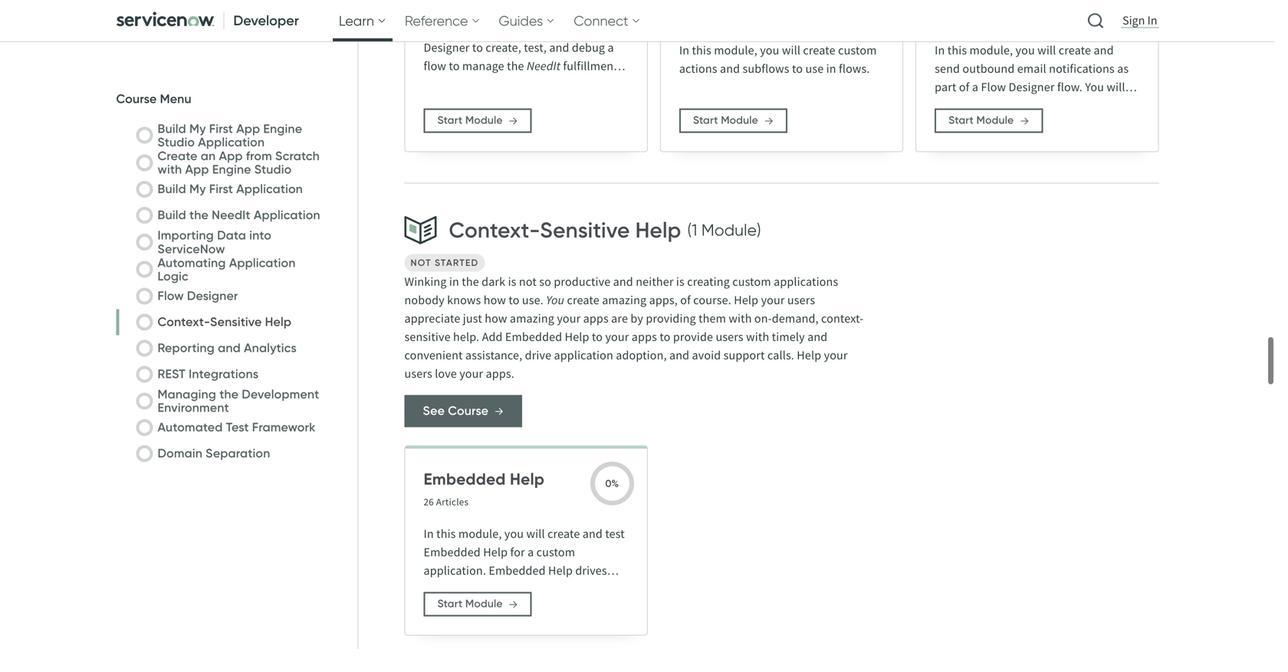 Task type: locate. For each thing, give the bounding box(es) containing it.
reference button
[[399, 0, 486, 41]]

connect button
[[568, 0, 647, 41]]

developer
[[233, 12, 299, 29]]

guides button
[[493, 0, 561, 41]]



Task type: describe. For each thing, give the bounding box(es) containing it.
in
[[1148, 13, 1158, 28]]

sign in
[[1123, 13, 1158, 28]]

sign in button
[[1120, 12, 1161, 29]]

connect
[[574, 12, 629, 29]]

developer link
[[110, 0, 308, 41]]

learn button
[[333, 0, 393, 41]]

sign
[[1123, 13, 1145, 28]]

reference
[[405, 12, 468, 29]]

learn
[[339, 12, 374, 29]]

guides
[[499, 12, 543, 29]]



